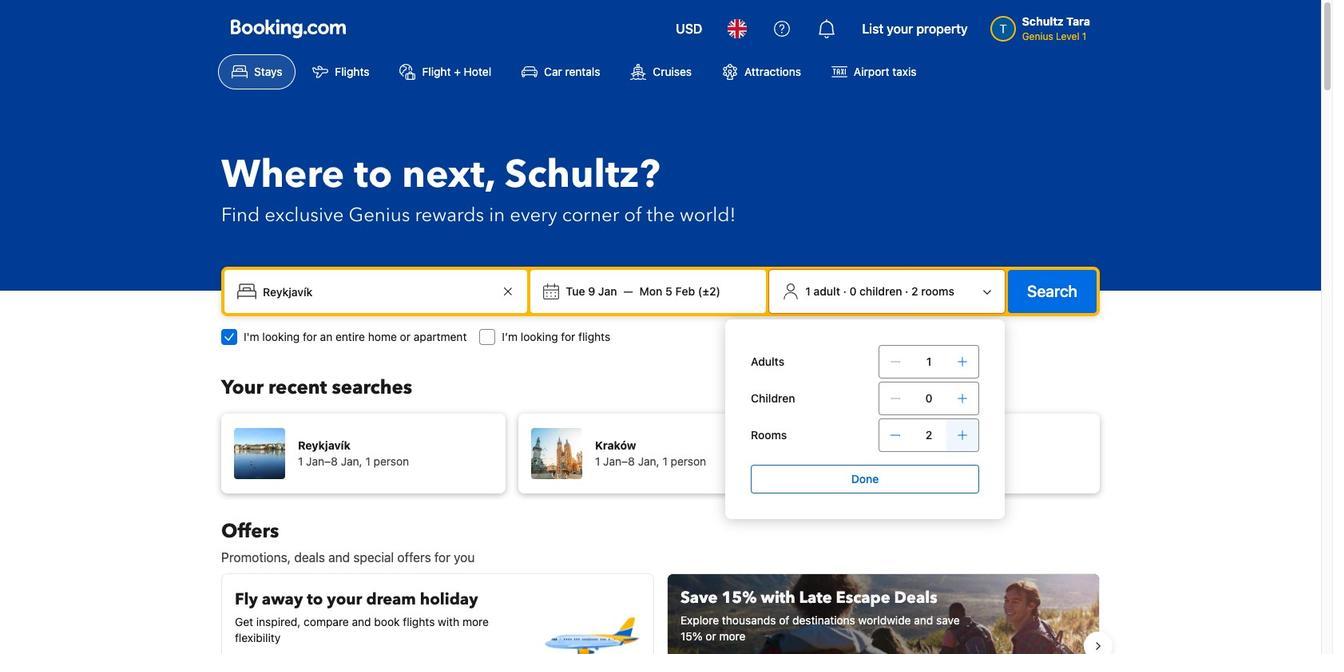 Task type: describe. For each thing, give the bounding box(es) containing it.
dream
[[366, 589, 416, 611]]

0 horizontal spatial or
[[400, 330, 411, 344]]

looking for i'm
[[262, 330, 300, 344]]

late
[[800, 587, 832, 609]]

(±2)
[[698, 284, 721, 298]]

cruises
[[653, 65, 692, 78]]

home
[[368, 330, 397, 344]]

car rentals link
[[508, 54, 614, 90]]

list your property
[[863, 22, 968, 36]]

offers
[[397, 551, 431, 565]]

promotions,
[[221, 551, 291, 565]]

you
[[454, 551, 475, 565]]

rentals
[[565, 65, 600, 78]]

your account menu schultz tara genius level 1 element
[[991, 7, 1097, 44]]

attractions link
[[709, 54, 815, 90]]

world!
[[680, 202, 736, 229]]

children
[[751, 392, 796, 405]]

tue 9 jan button
[[560, 277, 624, 306]]

mon 5 feb (±2) button
[[633, 277, 727, 306]]

special
[[353, 551, 394, 565]]

fly away to your dream holiday get inspired, compare and book flights with more flexibility
[[235, 589, 489, 645]]

reykjavík
[[298, 439, 351, 452]]

deals
[[294, 551, 325, 565]]

airport
[[854, 65, 890, 78]]

children
[[860, 284, 903, 298]]

schultz tara genius level 1
[[1023, 14, 1091, 42]]

for inside the offers promotions, deals and special offers for you
[[435, 551, 451, 565]]

tara
[[1067, 14, 1091, 28]]

2 inside the 1 adult · 0 children · 2 rooms dropdown button
[[912, 284, 919, 298]]

1 adult · 0 children · 2 rooms
[[806, 284, 955, 298]]

searches
[[332, 375, 412, 401]]

taxis
[[893, 65, 917, 78]]

hotel
[[464, 65, 492, 78]]

where to next, schultz? find exclusive genius rewards in every corner of the world!
[[221, 149, 736, 229]]

feb
[[676, 284, 695, 298]]

find
[[221, 202, 260, 229]]

list
[[863, 22, 884, 36]]

i'm looking for flights
[[502, 330, 611, 344]]

search button
[[1009, 270, 1097, 313]]

tue 9 jan — mon 5 feb (±2)
[[566, 284, 721, 298]]

flexibility
[[235, 631, 281, 645]]

where
[[221, 149, 345, 201]]

1 adult · 0 children · 2 rooms button
[[776, 276, 999, 307]]

for for flights
[[561, 330, 576, 344]]

destinations
[[793, 614, 856, 627]]

inspired,
[[256, 615, 301, 629]]

adult
[[814, 284, 841, 298]]

of inside where to next, schultz? find exclusive genius rewards in every corner of the world!
[[624, 202, 642, 229]]

car
[[544, 65, 562, 78]]

offers promotions, deals and special offers for you
[[221, 519, 475, 565]]

next,
[[402, 149, 495, 201]]

level
[[1056, 30, 1080, 42]]

gatlinburg 1 jan–8 jan, 1 person
[[893, 439, 1004, 468]]

i'm
[[502, 330, 518, 344]]

flight + hotel
[[422, 65, 492, 78]]

the
[[647, 202, 675, 229]]

fly away to your dream holiday image
[[542, 587, 641, 654]]

1 horizontal spatial your
[[887, 22, 914, 36]]

schultz
[[1023, 14, 1064, 28]]

0 inside dropdown button
[[850, 284, 857, 298]]

rooms
[[751, 428, 787, 442]]

your inside fly away to your dream holiday get inspired, compare and book flights with more flexibility
[[327, 589, 362, 611]]

stays
[[254, 65, 282, 78]]

fly
[[235, 589, 258, 611]]

with inside save 15% with late escape deals explore thousands of destinations worldwide and save 15% or more
[[761, 587, 796, 609]]

car rentals
[[544, 65, 600, 78]]

deals
[[895, 587, 938, 609]]

corner
[[562, 202, 620, 229]]

attractions
[[745, 65, 801, 78]]

get
[[235, 615, 253, 629]]

list your property link
[[853, 10, 978, 48]]

usd button
[[667, 10, 712, 48]]

reykjavík 1 jan–8 jan, 1 person
[[298, 439, 409, 468]]

worldwide
[[859, 614, 911, 627]]

an
[[320, 330, 333, 344]]

of inside save 15% with late escape deals explore thousands of destinations worldwide and save 15% or more
[[779, 614, 790, 627]]

9
[[588, 284, 596, 298]]

stays link
[[218, 54, 296, 90]]

1 horizontal spatial 15%
[[722, 587, 757, 609]]

offers
[[221, 519, 279, 545]]

+
[[454, 65, 461, 78]]

2 · from the left
[[906, 284, 909, 298]]

1 horizontal spatial 0
[[926, 392, 933, 405]]

person for gatlinburg 1 jan–8 jan, 1 person
[[968, 455, 1004, 468]]

property
[[917, 22, 968, 36]]

in
[[489, 202, 505, 229]]

airport taxis
[[854, 65, 917, 78]]



Task type: locate. For each thing, give the bounding box(es) containing it.
schultz?
[[505, 149, 660, 201]]

search
[[1028, 282, 1078, 300]]

for
[[303, 330, 317, 344], [561, 330, 576, 344], [435, 551, 451, 565]]

of right thousands
[[779, 614, 790, 627]]

0 vertical spatial more
[[463, 615, 489, 629]]

0 vertical spatial your
[[887, 22, 914, 36]]

1 jan–8 from the left
[[306, 455, 338, 468]]

group of friends hiking on a sunny day in the mountains image
[[668, 575, 1100, 654]]

genius left rewards
[[349, 202, 410, 229]]

1 horizontal spatial for
[[435, 551, 451, 565]]

booking.com image
[[231, 19, 346, 38]]

for left an
[[303, 330, 317, 344]]

15% down explore
[[681, 630, 703, 643]]

1 vertical spatial 0
[[926, 392, 933, 405]]

1 horizontal spatial genius
[[1023, 30, 1054, 42]]

or down explore
[[706, 630, 717, 643]]

of left the the
[[624, 202, 642, 229]]

with up thousands
[[761, 587, 796, 609]]

1 vertical spatial flights
[[403, 615, 435, 629]]

jan–8 down reykjavík
[[306, 455, 338, 468]]

0 horizontal spatial more
[[463, 615, 489, 629]]

1 vertical spatial 15%
[[681, 630, 703, 643]]

3 jan–8 from the left
[[901, 455, 933, 468]]

flights down the tue 9 jan button
[[579, 330, 611, 344]]

0 horizontal spatial person
[[374, 455, 409, 468]]

kraków
[[595, 439, 636, 452]]

rooms
[[922, 284, 955, 298]]

explore
[[681, 614, 719, 627]]

jan, for reykjavík
[[341, 455, 363, 468]]

save 15% with late escape deals explore thousands of destinations worldwide and save 15% or more
[[681, 587, 960, 643]]

more down 'holiday'
[[463, 615, 489, 629]]

0 vertical spatial 0
[[850, 284, 857, 298]]

jan, for gatlinburg
[[936, 455, 957, 468]]

2 horizontal spatial jan,
[[936, 455, 957, 468]]

jan, for kraków
[[638, 455, 660, 468]]

escape
[[836, 587, 891, 609]]

jan
[[598, 284, 617, 298]]

0 horizontal spatial looking
[[262, 330, 300, 344]]

i'm
[[244, 330, 259, 344]]

adults
[[751, 355, 785, 368]]

with down 'holiday'
[[438, 615, 460, 629]]

0
[[850, 284, 857, 298], [926, 392, 933, 405]]

0 horizontal spatial ·
[[844, 284, 847, 298]]

gatlinburg
[[893, 439, 951, 452]]

with
[[761, 587, 796, 609], [438, 615, 460, 629]]

0 vertical spatial 2
[[912, 284, 919, 298]]

1 vertical spatial your
[[327, 589, 362, 611]]

to left next,
[[354, 149, 393, 201]]

0 horizontal spatial 15%
[[681, 630, 703, 643]]

tue
[[566, 284, 585, 298]]

kraków 1 jan–8 jan, 1 person
[[595, 439, 707, 468]]

jan–8 for reykjavík
[[306, 455, 338, 468]]

more inside save 15% with late escape deals explore thousands of destinations worldwide and save 15% or more
[[720, 630, 746, 643]]

flights right "book"
[[403, 615, 435, 629]]

for for an
[[303, 330, 317, 344]]

2 jan–8 from the left
[[603, 455, 635, 468]]

0 horizontal spatial to
[[307, 589, 323, 611]]

with inside fly away to your dream holiday get inspired, compare and book flights with more flexibility
[[438, 615, 460, 629]]

1 horizontal spatial 2
[[926, 428, 933, 442]]

flights inside fly away to your dream holiday get inspired, compare and book flights with more flexibility
[[403, 615, 435, 629]]

your up 'compare'
[[327, 589, 362, 611]]

to
[[354, 149, 393, 201], [307, 589, 323, 611]]

genius inside where to next, schultz? find exclusive genius rewards in every corner of the world!
[[349, 202, 410, 229]]

1 jan, from the left
[[341, 455, 363, 468]]

0 horizontal spatial for
[[303, 330, 317, 344]]

flights link
[[299, 54, 383, 90]]

1 vertical spatial or
[[706, 630, 717, 643]]

3 jan, from the left
[[936, 455, 957, 468]]

region
[[209, 567, 1113, 654]]

2 horizontal spatial and
[[914, 614, 934, 627]]

0 horizontal spatial 0
[[850, 284, 857, 298]]

1 horizontal spatial jan–8
[[603, 455, 635, 468]]

and left "book"
[[352, 615, 371, 629]]

1 looking from the left
[[262, 330, 300, 344]]

1 horizontal spatial looking
[[521, 330, 558, 344]]

1 vertical spatial of
[[779, 614, 790, 627]]

entire
[[336, 330, 365, 344]]

usd
[[676, 22, 703, 36]]

0 vertical spatial to
[[354, 149, 393, 201]]

2 up done button
[[926, 428, 933, 442]]

jan, inside reykjavík 1 jan–8 jan, 1 person
[[341, 455, 363, 468]]

mon
[[640, 284, 663, 298]]

every
[[510, 202, 558, 229]]

save
[[937, 614, 960, 627]]

0 vertical spatial of
[[624, 202, 642, 229]]

·
[[844, 284, 847, 298], [906, 284, 909, 298]]

1 inside schultz tara genius level 1
[[1083, 30, 1087, 42]]

Where are you going? field
[[257, 277, 499, 306]]

0 vertical spatial genius
[[1023, 30, 1054, 42]]

1 vertical spatial with
[[438, 615, 460, 629]]

1 horizontal spatial jan,
[[638, 455, 660, 468]]

for down tue
[[561, 330, 576, 344]]

1 horizontal spatial to
[[354, 149, 393, 201]]

looking for i'm
[[521, 330, 558, 344]]

region containing save 15% with late escape deals
[[209, 567, 1113, 654]]

jan, inside gatlinburg 1 jan–8 jan, 1 person
[[936, 455, 957, 468]]

person for reykjavík 1 jan–8 jan, 1 person
[[374, 455, 409, 468]]

0 horizontal spatial genius
[[349, 202, 410, 229]]

for left you
[[435, 551, 451, 565]]

1 vertical spatial 2
[[926, 428, 933, 442]]

1 vertical spatial more
[[720, 630, 746, 643]]

jan–8 inside reykjavík 1 jan–8 jan, 1 person
[[306, 455, 338, 468]]

jan–8 down the kraków
[[603, 455, 635, 468]]

flight + hotel link
[[386, 54, 505, 90]]

1 horizontal spatial person
[[671, 455, 707, 468]]

genius inside schultz tara genius level 1
[[1023, 30, 1054, 42]]

1
[[1083, 30, 1087, 42], [806, 284, 811, 298], [927, 355, 932, 368], [298, 455, 303, 468], [366, 455, 371, 468], [595, 455, 600, 468], [663, 455, 668, 468], [893, 455, 898, 468], [960, 455, 965, 468]]

and
[[329, 551, 350, 565], [914, 614, 934, 627], [352, 615, 371, 629]]

and down deals
[[914, 614, 934, 627]]

and inside the offers promotions, deals and special offers for you
[[329, 551, 350, 565]]

0 vertical spatial with
[[761, 587, 796, 609]]

recent
[[269, 375, 327, 401]]

more inside fly away to your dream holiday get inspired, compare and book flights with more flexibility
[[463, 615, 489, 629]]

to inside fly away to your dream holiday get inspired, compare and book flights with more flexibility
[[307, 589, 323, 611]]

compare
[[304, 615, 349, 629]]

jan–8 for gatlinburg
[[901, 455, 933, 468]]

or right 'home'
[[400, 330, 411, 344]]

1 horizontal spatial ·
[[906, 284, 909, 298]]

2 horizontal spatial jan–8
[[901, 455, 933, 468]]

0 up gatlinburg
[[926, 392, 933, 405]]

0 horizontal spatial flights
[[403, 615, 435, 629]]

2 jan, from the left
[[638, 455, 660, 468]]

3 person from the left
[[968, 455, 1004, 468]]

· right children
[[906, 284, 909, 298]]

2 horizontal spatial person
[[968, 455, 1004, 468]]

1 person from the left
[[374, 455, 409, 468]]

2 horizontal spatial for
[[561, 330, 576, 344]]

book
[[374, 615, 400, 629]]

more down thousands
[[720, 630, 746, 643]]

person inside reykjavík 1 jan–8 jan, 1 person
[[374, 455, 409, 468]]

1 horizontal spatial with
[[761, 587, 796, 609]]

0 horizontal spatial and
[[329, 551, 350, 565]]

person inside kraków 1 jan–8 jan, 1 person
[[671, 455, 707, 468]]

jan, inside kraków 1 jan–8 jan, 1 person
[[638, 455, 660, 468]]

to up 'compare'
[[307, 589, 323, 611]]

your
[[221, 375, 264, 401]]

1 horizontal spatial of
[[779, 614, 790, 627]]

flight
[[422, 65, 451, 78]]

0 vertical spatial 15%
[[722, 587, 757, 609]]

looking right i'm at left
[[262, 330, 300, 344]]

0 horizontal spatial jan–8
[[306, 455, 338, 468]]

1 horizontal spatial or
[[706, 630, 717, 643]]

your recent searches
[[221, 375, 412, 401]]

5
[[666, 284, 673, 298]]

1 · from the left
[[844, 284, 847, 298]]

looking right i'm
[[521, 330, 558, 344]]

jan–8
[[306, 455, 338, 468], [603, 455, 635, 468], [901, 455, 933, 468]]

away
[[262, 589, 303, 611]]

person inside gatlinburg 1 jan–8 jan, 1 person
[[968, 455, 1004, 468]]

1 horizontal spatial and
[[352, 615, 371, 629]]

and inside save 15% with late escape deals explore thousands of destinations worldwide and save 15% or more
[[914, 614, 934, 627]]

15% up thousands
[[722, 587, 757, 609]]

2
[[912, 284, 919, 298], [926, 428, 933, 442]]

or inside save 15% with late escape deals explore thousands of destinations worldwide and save 15% or more
[[706, 630, 717, 643]]

jan–8 down gatlinburg
[[901, 455, 933, 468]]

save
[[681, 587, 718, 609]]

i'm looking for an entire home or apartment
[[244, 330, 467, 344]]

jan–8 inside gatlinburg 1 jan–8 jan, 1 person
[[901, 455, 933, 468]]

1 horizontal spatial flights
[[579, 330, 611, 344]]

0 horizontal spatial of
[[624, 202, 642, 229]]

0 horizontal spatial 2
[[912, 284, 919, 298]]

looking
[[262, 330, 300, 344], [521, 330, 558, 344]]

and inside fly away to your dream holiday get inspired, compare and book flights with more flexibility
[[352, 615, 371, 629]]

jan–8 for kraków
[[603, 455, 635, 468]]

person
[[374, 455, 409, 468], [671, 455, 707, 468], [968, 455, 1004, 468]]

0 vertical spatial flights
[[579, 330, 611, 344]]

done
[[852, 472, 879, 486]]

jan–8 inside kraków 1 jan–8 jan, 1 person
[[603, 455, 635, 468]]

1 vertical spatial genius
[[349, 202, 410, 229]]

exclusive
[[265, 202, 344, 229]]

your right list
[[887, 22, 914, 36]]

· right adult
[[844, 284, 847, 298]]

person for kraków 1 jan–8 jan, 1 person
[[671, 455, 707, 468]]

0 horizontal spatial your
[[327, 589, 362, 611]]

apartment
[[414, 330, 467, 344]]

or
[[400, 330, 411, 344], [706, 630, 717, 643]]

0 vertical spatial or
[[400, 330, 411, 344]]

—
[[624, 284, 633, 298]]

of
[[624, 202, 642, 229], [779, 614, 790, 627]]

flights
[[335, 65, 370, 78]]

airport taxis link
[[818, 54, 931, 90]]

2 looking from the left
[[521, 330, 558, 344]]

more
[[463, 615, 489, 629], [720, 630, 746, 643]]

your
[[887, 22, 914, 36], [327, 589, 362, 611]]

and right deals
[[329, 551, 350, 565]]

1 vertical spatial to
[[307, 589, 323, 611]]

0 horizontal spatial jan,
[[341, 455, 363, 468]]

1 horizontal spatial more
[[720, 630, 746, 643]]

2 person from the left
[[671, 455, 707, 468]]

0 right adult
[[850, 284, 857, 298]]

0 horizontal spatial with
[[438, 615, 460, 629]]

thousands
[[722, 614, 776, 627]]

to inside where to next, schultz? find exclusive genius rewards in every corner of the world!
[[354, 149, 393, 201]]

genius down schultz
[[1023, 30, 1054, 42]]

2 left "rooms"
[[912, 284, 919, 298]]

1 inside dropdown button
[[806, 284, 811, 298]]

cruises link
[[617, 54, 706, 90]]



Task type: vqa. For each thing, say whether or not it's contained in the screenshot.
2 to the top
yes



